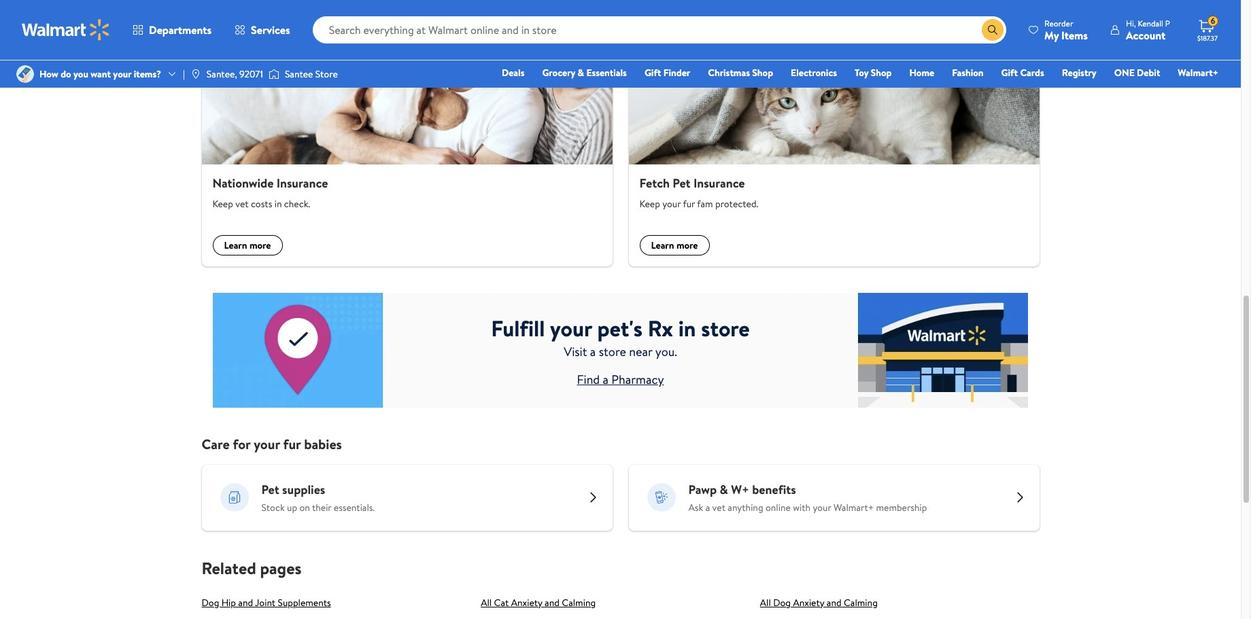 Task type: locate. For each thing, give the bounding box(es) containing it.
0 horizontal spatial learn more
[[224, 238, 271, 252]]

1 vertical spatial vet
[[713, 501, 726, 515]]

0 horizontal spatial anxiety
[[511, 596, 543, 610]]

1 horizontal spatial shop
[[871, 66, 892, 80]]

learn more inside the nationwide insurance list item
[[224, 238, 271, 252]]

all for all cat anxiety and calming
[[481, 596, 492, 610]]

more
[[250, 238, 271, 252], [677, 238, 698, 252]]

list
[[194, 0, 1048, 266]]

vet left costs
[[235, 197, 249, 211]]

learn more inside fetch pet insurance list item
[[651, 238, 698, 252]]

your inside fulfill your pet's rx in store visit a store near you.
[[550, 314, 592, 343]]

pet inside pet supplies stock up on their essentials.
[[262, 481, 279, 498]]

insurance up fam at the top of page
[[694, 175, 745, 192]]

insurance up the check.
[[277, 175, 328, 192]]

1 horizontal spatial learn more
[[651, 238, 698, 252]]

shop for toy shop
[[871, 66, 892, 80]]

a right visit
[[590, 343, 596, 360]]

& for w+
[[720, 481, 728, 498]]

learn more for keep
[[224, 238, 271, 252]]

in right the rx in the right of the page
[[679, 314, 696, 343]]

gift left finder on the top right of the page
[[645, 66, 661, 80]]

gift left cards
[[1002, 66, 1018, 80]]

learn inside the nationwide insurance list item
[[224, 238, 247, 252]]

vet inside the "nationwide insurance keep vet costs in check."
[[235, 197, 249, 211]]

1 vertical spatial pet
[[262, 481, 279, 498]]

1 dog from the left
[[202, 596, 219, 610]]

1 horizontal spatial &
[[720, 481, 728, 498]]

one debit
[[1115, 66, 1161, 80]]

1 horizontal spatial learn
[[651, 238, 674, 252]]

toy shop link
[[849, 65, 898, 80]]

6 $187.37
[[1198, 15, 1218, 43]]

pet's
[[597, 314, 643, 343]]

services
[[251, 22, 290, 37]]

pet
[[673, 175, 691, 192], [262, 481, 279, 498]]

gift finder link
[[639, 65, 697, 80]]

pet right fetch
[[673, 175, 691, 192]]

pet supplies. stock up on their essentials. shop now. image
[[218, 482, 251, 514]]

more down costs
[[250, 238, 271, 252]]

& for essentials
[[578, 66, 584, 80]]

store right you.
[[701, 314, 750, 343]]

1 more from the left
[[250, 238, 271, 252]]

pawp & w+ benefits ask a vet anything online with your walmart+ membership
[[689, 481, 927, 515]]

store left near
[[599, 343, 626, 360]]

1 vertical spatial in
[[679, 314, 696, 343]]

more for keep
[[250, 238, 271, 252]]

1 horizontal spatial all
[[760, 596, 771, 610]]

0 horizontal spatial gift
[[645, 66, 661, 80]]

0 vertical spatial walmart+
[[1178, 66, 1219, 80]]

search icon image
[[988, 24, 998, 35]]

shop right toy
[[871, 66, 892, 80]]

2 keep from the left
[[640, 197, 660, 211]]

1 horizontal spatial and
[[545, 596, 560, 610]]

1 horizontal spatial in
[[679, 314, 696, 343]]

& right grocery
[[578, 66, 584, 80]]

0 horizontal spatial  image
[[190, 69, 201, 80]]

calming
[[562, 596, 596, 610], [844, 596, 878, 610]]

2 and from the left
[[545, 596, 560, 610]]

2 dog from the left
[[773, 596, 791, 610]]

grocery
[[542, 66, 576, 80]]

gift for gift cards
[[1002, 66, 1018, 80]]

1 horizontal spatial fur
[[683, 197, 695, 211]]

deals link
[[496, 65, 531, 80]]

0 horizontal spatial &
[[578, 66, 584, 80]]

learn more for insurance
[[651, 238, 698, 252]]

1 horizontal spatial walmart+
[[1178, 66, 1219, 80]]

fetch
[[640, 175, 670, 192]]

learn down nationwide on the top left of the page
[[224, 238, 247, 252]]

1 keep from the left
[[213, 197, 233, 211]]

1 shop from the left
[[752, 66, 773, 80]]

0 horizontal spatial dog
[[202, 596, 219, 610]]

visit
[[564, 343, 587, 360]]

0 horizontal spatial a
[[590, 343, 596, 360]]

1 horizontal spatial  image
[[269, 67, 279, 81]]

christmas shop link
[[702, 65, 780, 80]]

items
[[1062, 28, 1088, 43]]

related
[[202, 557, 256, 580]]

near
[[629, 343, 653, 360]]

shop right the christmas
[[752, 66, 773, 80]]

0 horizontal spatial walmart+
[[834, 501, 874, 515]]

learn for keep
[[224, 238, 247, 252]]

shop
[[752, 66, 773, 80], [871, 66, 892, 80]]

store
[[315, 67, 338, 81]]

your down fetch
[[663, 197, 681, 211]]

deals
[[502, 66, 525, 80]]

1 gift from the left
[[645, 66, 661, 80]]

in right costs
[[275, 197, 282, 211]]

walmart+ link
[[1172, 65, 1225, 80]]

cards
[[1020, 66, 1045, 80]]

your
[[113, 67, 132, 81], [663, 197, 681, 211], [550, 314, 592, 343], [254, 435, 280, 453], [813, 501, 832, 515]]

your right with
[[813, 501, 832, 515]]

pet supplies stock up on their essentials.
[[262, 481, 375, 515]]

do
[[61, 67, 71, 81]]

christmas
[[708, 66, 750, 80]]

|
[[183, 67, 185, 81]]

in inside the "nationwide insurance keep vet costs in check."
[[275, 197, 282, 211]]

your inside fetch pet insurance keep your fur fam protected.
[[663, 197, 681, 211]]

vet right ask
[[713, 501, 726, 515]]

more down fam at the top of page
[[677, 238, 698, 252]]

0 horizontal spatial and
[[238, 596, 253, 610]]

&
[[578, 66, 584, 80], [720, 481, 728, 498]]

nationwide insurance list item
[[194, 0, 621, 266]]

cat
[[494, 596, 509, 610]]

2 gift from the left
[[1002, 66, 1018, 80]]

 image right 92071
[[269, 67, 279, 81]]

shop inside "link"
[[871, 66, 892, 80]]

1 horizontal spatial anxiety
[[793, 596, 825, 610]]

2 insurance from the left
[[694, 175, 745, 192]]

more inside the nationwide insurance list item
[[250, 238, 271, 252]]

learn more down costs
[[224, 238, 271, 252]]

0 vertical spatial &
[[578, 66, 584, 80]]

vet
[[235, 197, 249, 211], [713, 501, 726, 515]]

1 vertical spatial walmart+
[[834, 501, 874, 515]]

& inside pawp & w+ benefits ask a vet anything online with your walmart+ membership
[[720, 481, 728, 498]]

1 anxiety from the left
[[511, 596, 543, 610]]

1 horizontal spatial dog
[[773, 596, 791, 610]]

2 calming from the left
[[844, 596, 878, 610]]

your right for
[[254, 435, 280, 453]]

anxiety
[[511, 596, 543, 610], [793, 596, 825, 610]]

1 vertical spatial &
[[720, 481, 728, 498]]

supplies
[[282, 481, 325, 498]]

ask
[[689, 501, 703, 515]]

0 vertical spatial in
[[275, 197, 282, 211]]

dog
[[202, 596, 219, 610], [773, 596, 791, 610]]

 image
[[16, 65, 34, 83]]

a right ask
[[706, 501, 710, 515]]

p
[[1166, 17, 1171, 29]]

insurance
[[277, 175, 328, 192], [694, 175, 745, 192]]

2 learn from the left
[[651, 238, 674, 252]]

and for all cat anxiety and calming
[[545, 596, 560, 610]]

1 horizontal spatial pet
[[673, 175, 691, 192]]

all
[[481, 596, 492, 610], [760, 596, 771, 610]]

fulfill
[[491, 314, 545, 343]]

0 horizontal spatial calming
[[562, 596, 596, 610]]

1 vertical spatial fur
[[283, 435, 301, 453]]

walmart+ down $187.37
[[1178, 66, 1219, 80]]

calming for all cat anxiety and calming
[[562, 596, 596, 610]]

related pages
[[202, 557, 302, 580]]

0 vertical spatial pet
[[673, 175, 691, 192]]

fam
[[697, 197, 713, 211]]

registry link
[[1056, 65, 1103, 80]]

a right find
[[603, 371, 609, 388]]

1 all from the left
[[481, 596, 492, 610]]

more inside fetch pet insurance list item
[[677, 238, 698, 252]]

nationwide
[[213, 175, 274, 192]]

account
[[1126, 28, 1166, 43]]

walmart+
[[1178, 66, 1219, 80], [834, 501, 874, 515]]

anxiety for dog
[[793, 596, 825, 610]]

2 shop from the left
[[871, 66, 892, 80]]

learn down fetch
[[651, 238, 674, 252]]

2 horizontal spatial a
[[706, 501, 710, 515]]

2 vertical spatial a
[[706, 501, 710, 515]]

 image
[[269, 67, 279, 81], [190, 69, 201, 80]]

3 and from the left
[[827, 596, 842, 610]]

gift for gift finder
[[645, 66, 661, 80]]

learn inside fetch pet insurance list item
[[651, 238, 674, 252]]

 image right the |
[[190, 69, 201, 80]]

0 horizontal spatial insurance
[[277, 175, 328, 192]]

fur left babies
[[283, 435, 301, 453]]

0 vertical spatial fur
[[683, 197, 695, 211]]

1 horizontal spatial gift
[[1002, 66, 1018, 80]]

0 horizontal spatial shop
[[752, 66, 773, 80]]

0 horizontal spatial all
[[481, 596, 492, 610]]

6
[[1211, 15, 1216, 27]]

on
[[300, 501, 310, 515]]

0 vertical spatial a
[[590, 343, 596, 360]]

1 insurance from the left
[[277, 175, 328, 192]]

keep down nationwide on the top left of the page
[[213, 197, 233, 211]]

departments
[[149, 22, 212, 37]]

fur inside fetch pet insurance keep your fur fam protected.
[[683, 197, 695, 211]]

costs
[[251, 197, 272, 211]]

0 horizontal spatial vet
[[235, 197, 249, 211]]

1 calming from the left
[[562, 596, 596, 610]]

with
[[793, 501, 811, 515]]

my
[[1045, 28, 1059, 43]]

in
[[275, 197, 282, 211], [679, 314, 696, 343]]

2 horizontal spatial and
[[827, 596, 842, 610]]

1 horizontal spatial vet
[[713, 501, 726, 515]]

and
[[238, 596, 253, 610], [545, 596, 560, 610], [827, 596, 842, 610]]

protected.
[[715, 197, 759, 211]]

fulfill your pet's rx in store image
[[213, 293, 1029, 408]]

keep inside the "nationwide insurance keep vet costs in check."
[[213, 197, 233, 211]]

learn more down fam at the top of page
[[651, 238, 698, 252]]

fetch pet insurance list item
[[621, 0, 1048, 266]]

1 horizontal spatial insurance
[[694, 175, 745, 192]]

1 learn more from the left
[[224, 238, 271, 252]]

1 and from the left
[[238, 596, 253, 610]]

& left w+
[[720, 481, 728, 498]]

0 vertical spatial vet
[[235, 197, 249, 211]]

fur left fam at the top of page
[[683, 197, 695, 211]]

1 horizontal spatial keep
[[640, 197, 660, 211]]

a
[[590, 343, 596, 360], [603, 371, 609, 388], [706, 501, 710, 515]]

2 anxiety from the left
[[793, 596, 825, 610]]

list containing nationwide insurance
[[194, 0, 1048, 266]]

Walmart Site-Wide search field
[[313, 16, 1007, 44]]

1 horizontal spatial calming
[[844, 596, 878, 610]]

0 horizontal spatial pet
[[262, 481, 279, 498]]

for
[[233, 435, 251, 453]]

keep down fetch
[[640, 197, 660, 211]]

christmas shop
[[708, 66, 773, 80]]

your right want
[[113, 67, 132, 81]]

0 horizontal spatial keep
[[213, 197, 233, 211]]

0 horizontal spatial in
[[275, 197, 282, 211]]

walmart+ left "membership"
[[834, 501, 874, 515]]

care for your fur babies
[[202, 435, 342, 453]]

0 horizontal spatial learn
[[224, 238, 247, 252]]

your left pet's
[[550, 314, 592, 343]]

fashion
[[952, 66, 984, 80]]

2 more from the left
[[677, 238, 698, 252]]

0 horizontal spatial more
[[250, 238, 271, 252]]

Search search field
[[313, 16, 1007, 44]]

santee, 92071
[[207, 67, 263, 81]]

1 learn from the left
[[224, 238, 247, 252]]

a inside fulfill your pet's rx in store visit a store near you.
[[590, 343, 596, 360]]

all cat anxiety and calming link
[[481, 596, 596, 610]]

fashion link
[[946, 65, 990, 80]]

pet up the stock
[[262, 481, 279, 498]]

1 vertical spatial a
[[603, 371, 609, 388]]

membership
[[876, 501, 927, 515]]

santee,
[[207, 67, 237, 81]]

2 learn more from the left
[[651, 238, 698, 252]]

1 horizontal spatial more
[[677, 238, 698, 252]]

in inside fulfill your pet's rx in store visit a store near you.
[[679, 314, 696, 343]]

2 all from the left
[[760, 596, 771, 610]]



Task type: describe. For each thing, give the bounding box(es) containing it.
one
[[1115, 66, 1135, 80]]

how
[[39, 67, 58, 81]]

up
[[287, 501, 297, 515]]

pet inside fetch pet insurance keep your fur fam protected.
[[673, 175, 691, 192]]

santee
[[285, 67, 313, 81]]

find a pharmacy
[[577, 371, 664, 388]]

debit
[[1137, 66, 1161, 80]]

benefits
[[752, 481, 796, 498]]

their
[[312, 501, 332, 515]]

hi, kendall p account
[[1126, 17, 1171, 43]]

anxiety for cat
[[511, 596, 543, 610]]

registry
[[1062, 66, 1097, 80]]

pharmacy
[[612, 371, 664, 388]]

find a pharmacy link
[[577, 371, 664, 388]]

want
[[91, 67, 111, 81]]

your inside pawp & w+ benefits ask a vet anything online with your walmart+ membership
[[813, 501, 832, 515]]

shop for christmas shop
[[752, 66, 773, 80]]

toy shop
[[855, 66, 892, 80]]

dog hip and joint supplements
[[202, 596, 331, 610]]

check.
[[284, 197, 310, 211]]

hip
[[222, 596, 236, 610]]

$187.37
[[1198, 33, 1218, 43]]

1 horizontal spatial a
[[603, 371, 609, 388]]

all for all dog anxiety and calming
[[760, 596, 771, 610]]

pawp and w plus benefits. ask a vet anything online with your walmart plus membership. learn more. image
[[645, 482, 678, 514]]

departments button
[[121, 14, 223, 46]]

services button
[[223, 14, 302, 46]]

one debit link
[[1108, 65, 1167, 80]]

gift cards
[[1002, 66, 1045, 80]]

reorder my items
[[1045, 17, 1088, 43]]

walmart image
[[22, 19, 110, 41]]

pages
[[260, 557, 302, 580]]

rx
[[648, 314, 673, 343]]

home
[[910, 66, 935, 80]]

stock
[[262, 501, 285, 515]]

essentials
[[587, 66, 627, 80]]

fetch pet insurance keep your fur fam protected.
[[640, 175, 759, 211]]

joint
[[255, 596, 276, 610]]

w+
[[731, 481, 749, 498]]

babies
[[304, 435, 342, 453]]

all cat anxiety and calming
[[481, 596, 596, 610]]

electronics link
[[785, 65, 843, 80]]

how do you want your items?
[[39, 67, 161, 81]]

insurance inside fetch pet insurance keep your fur fam protected.
[[694, 175, 745, 192]]

learn for insurance
[[651, 238, 674, 252]]

a inside pawp & w+ benefits ask a vet anything online with your walmart+ membership
[[706, 501, 710, 515]]

 image for santee store
[[269, 67, 279, 81]]

more for insurance
[[677, 238, 698, 252]]

care
[[202, 435, 230, 453]]

dog hip and joint supplements link
[[202, 596, 331, 610]]

1 horizontal spatial store
[[701, 314, 750, 343]]

calming for all dog anxiety and calming
[[844, 596, 878, 610]]

nationwide insurance keep vet costs in check.
[[213, 175, 328, 211]]

online
[[766, 501, 791, 515]]

walmart+ inside pawp & w+ benefits ask a vet anything online with your walmart+ membership
[[834, 501, 874, 515]]

toy
[[855, 66, 869, 80]]

find
[[577, 371, 600, 388]]

keep inside fetch pet insurance keep your fur fam protected.
[[640, 197, 660, 211]]

essentials.
[[334, 501, 375, 515]]

and for all dog anxiety and calming
[[827, 596, 842, 610]]

you
[[73, 67, 88, 81]]

santee store
[[285, 67, 338, 81]]

pawp
[[689, 481, 717, 498]]

92071
[[239, 67, 263, 81]]

 image for santee, 92071
[[190, 69, 201, 80]]

insurance inside the "nationwide insurance keep vet costs in check."
[[277, 175, 328, 192]]

anything
[[728, 501, 764, 515]]

hi,
[[1126, 17, 1136, 29]]

items?
[[134, 67, 161, 81]]

grocery & essentials
[[542, 66, 627, 80]]

supplements
[[278, 596, 331, 610]]

gift cards link
[[995, 65, 1051, 80]]

reorder
[[1045, 17, 1074, 29]]

grocery & essentials link
[[536, 65, 633, 80]]

electronics
[[791, 66, 837, 80]]

fulfill your pet's rx in store visit a store near you.
[[491, 314, 750, 360]]

0 horizontal spatial fur
[[283, 435, 301, 453]]

you.
[[656, 343, 677, 360]]

home link
[[904, 65, 941, 80]]

0 horizontal spatial store
[[599, 343, 626, 360]]

all dog anxiety and calming link
[[760, 596, 878, 610]]

vet inside pawp & w+ benefits ask a vet anything online with your walmart+ membership
[[713, 501, 726, 515]]

gift finder
[[645, 66, 691, 80]]



Task type: vqa. For each thing, say whether or not it's contained in the screenshot.
Had
no



